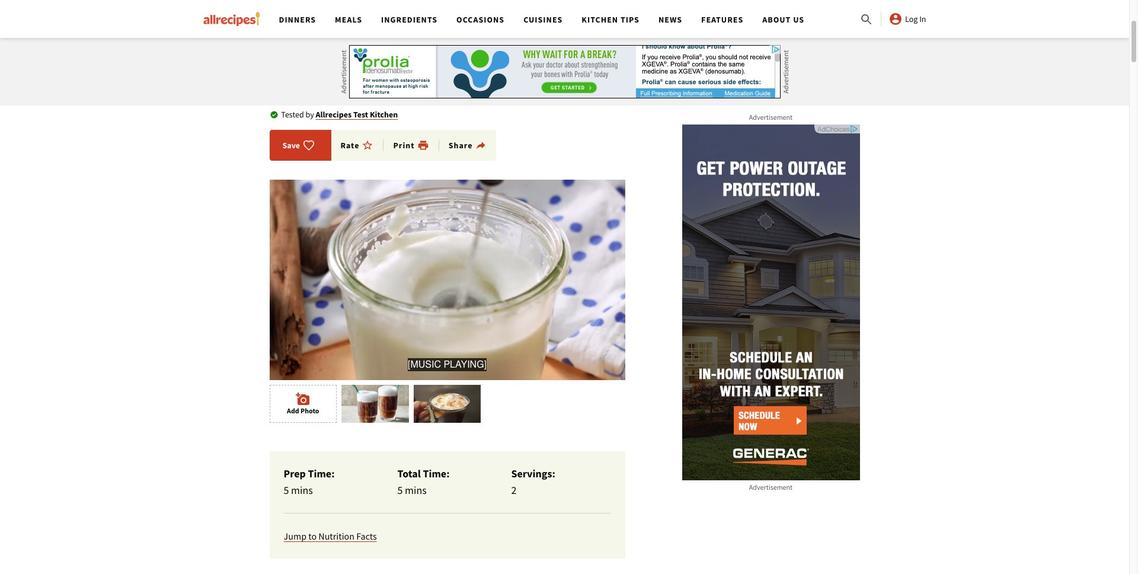 Task type: describe. For each thing, give the bounding box(es) containing it.
coffee
[[559, 30, 586, 44]]

log in link
[[889, 12, 927, 26]]

about us link
[[763, 14, 805, 25]]

mins for prep
[[291, 483, 313, 497]]

to left top
[[462, 30, 472, 44]]

beverage,
[[270, 47, 313, 60]]

no
[[337, 47, 349, 60]]

september
[[377, 91, 416, 102]]

look
[[315, 47, 335, 60]]

0 horizontal spatial your
[[270, 63, 290, 77]]

save button
[[279, 140, 319, 151]]

dinners
[[279, 14, 316, 25]]

allrecipes test kitchen link
[[316, 109, 398, 120]]

1 star image from the left
[[270, 8, 281, 20]]

brew
[[535, 30, 557, 44]]

search image
[[860, 12, 874, 27]]

on
[[367, 91, 376, 102]]

by
[[306, 109, 314, 120]]

total
[[398, 467, 421, 480]]

features
[[702, 14, 744, 25]]

log in
[[906, 14, 927, 24]]

share button
[[449, 140, 487, 151]]

simple
[[415, 47, 445, 60]]

easily
[[568, 47, 594, 60]]

26,
[[417, 91, 428, 102]]

to right jump
[[309, 530, 317, 542]]

2 inside servings: 2
[[512, 483, 517, 497]]

features link
[[702, 14, 744, 25]]

add photo button
[[270, 385, 337, 423]]

time: for prep time: 5 mins
[[308, 467, 335, 480]]

to left easily
[[557, 47, 566, 60]]

0 vertical spatial how
[[357, 30, 376, 44]]

prep
[[284, 467, 306, 480]]

own
[[292, 63, 311, 77]]

total time: 5 mins
[[398, 467, 450, 497]]

print button
[[393, 140, 429, 151]]

teach
[[490, 47, 515, 60]]

prep time: 5 mins
[[284, 467, 335, 497]]

video player application
[[270, 180, 625, 380]]

you've
[[278, 30, 307, 44]]

2 photos
[[444, 8, 486, 19]]

1 horizontal spatial your
[[491, 30, 511, 44]]

2 for 2 reviews
[[381, 8, 386, 19]]

photos
[[452, 8, 486, 19]]

5 for total time: 5 mins
[[398, 483, 403, 497]]

if
[[270, 30, 275, 44]]

1 vertical spatial make
[[596, 47, 620, 60]]

us
[[794, 14, 805, 25]]

meals link
[[335, 14, 362, 25]]

jump to nutrition facts
[[284, 530, 377, 542]]

wondered
[[309, 30, 354, 44]]

foam
[[437, 30, 460, 44]]

5 for prep time: 5 mins
[[284, 483, 289, 497]]

frothy
[[313, 63, 340, 77]]

updated on september 26, 2023
[[335, 91, 446, 102]]

topping.
[[342, 63, 380, 77]]

servings: 2
[[512, 467, 556, 497]]

favorite image
[[303, 140, 315, 151]]

cuisines link
[[524, 14, 563, 25]]

print
[[393, 140, 415, 151]]



Task type: vqa. For each thing, say whether or not it's contained in the screenshot.
The inside the "The 45 Best Amazon Outlet Kitchen Deals to Shop Right Now"
no



Task type: locate. For each thing, give the bounding box(es) containing it.
star image left 5.0
[[305, 8, 317, 20]]

0 horizontal spatial cold
[[416, 30, 435, 44]]

news
[[659, 14, 683, 25]]

mins
[[291, 483, 313, 497], [405, 483, 427, 497]]

you
[[517, 47, 533, 60]]

these
[[386, 47, 412, 60]]

mins for total
[[405, 483, 427, 497]]

0 horizontal spatial 5
[[284, 483, 289, 497]]

1 mins from the left
[[291, 483, 313, 497]]

jump
[[284, 530, 307, 542]]

2 star image from the left
[[293, 8, 305, 20]]

2
[[381, 8, 386, 19], [444, 8, 449, 19], [512, 483, 517, 497]]

kitchen down updated on september 26, 2023
[[370, 109, 398, 120]]

further.
[[351, 47, 384, 60]]

star image
[[281, 8, 293, 20], [293, 8, 305, 20]]

1 cold from the left
[[416, 30, 435, 44]]

save
[[283, 140, 300, 151]]

0 horizontal spatial mins
[[291, 483, 313, 497]]

5 inside prep time: 5 mins
[[284, 483, 289, 497]]

1 horizontal spatial 2
[[444, 8, 449, 19]]

1 horizontal spatial kitchen
[[582, 14, 619, 25]]

add photo image
[[296, 392, 310, 406]]

reviews
[[388, 8, 425, 19]]

rate
[[341, 140, 360, 151]]

log
[[906, 14, 918, 24]]

share image
[[475, 140, 487, 151]]

if you've wondered how to make cold foam to top your cold brew coffee or iced beverage, look no further. these simple steps will teach you how to easily make your own frothy topping.
[[270, 30, 620, 77]]

dinners link
[[279, 14, 316, 25]]

ingredients
[[381, 14, 438, 25]]

1 vertical spatial advertisement region
[[682, 125, 860, 480]]

mins inside prep time: 5 mins
[[291, 483, 313, 497]]

5
[[284, 483, 289, 497], [398, 483, 403, 497]]

about us
[[763, 14, 805, 25]]

will
[[472, 47, 488, 60]]

occasions
[[457, 14, 505, 25]]

account image
[[889, 12, 903, 26]]

navigation containing dinners
[[270, 0, 860, 38]]

(2)
[[349, 8, 361, 19]]

kitchen tips link
[[582, 14, 640, 25]]

your down 'beverage,'
[[270, 63, 290, 77]]

add photo
[[287, 406, 319, 415]]

2 horizontal spatial 2
[[512, 483, 517, 497]]

1 horizontal spatial 5
[[398, 483, 403, 497]]

meals
[[335, 14, 362, 25]]

star empty image
[[362, 140, 374, 151]]

top
[[474, 30, 489, 44]]

tested by allrecipes test kitchen
[[281, 109, 398, 120]]

cold up simple
[[416, 30, 435, 44]]

navigation
[[270, 0, 860, 38]]

how
[[357, 30, 376, 44], [536, 47, 555, 60]]

2 time: from the left
[[423, 467, 450, 480]]

1 vertical spatial your
[[270, 63, 290, 77]]

0 vertical spatial make
[[389, 30, 414, 44]]

time: right total on the bottom left
[[423, 467, 450, 480]]

allrecipes
[[316, 109, 352, 120]]

0 horizontal spatial 2
[[381, 8, 386, 19]]

2 reviews
[[381, 8, 425, 19]]

nutrition
[[319, 530, 355, 542]]

in
[[920, 14, 927, 24]]

make down iced
[[596, 47, 620, 60]]

0 vertical spatial kitchen
[[582, 14, 619, 25]]

time: right prep
[[308, 467, 335, 480]]

tips
[[621, 14, 640, 25]]

1 horizontal spatial cold
[[513, 30, 532, 44]]

your
[[491, 30, 511, 44], [270, 63, 290, 77]]

1 vertical spatial kitchen
[[370, 109, 398, 120]]

0 horizontal spatial time:
[[308, 467, 335, 480]]

make up the these
[[389, 30, 414, 44]]

ingredients link
[[381, 14, 438, 25]]

1 horizontal spatial time:
[[423, 467, 450, 480]]

updated
[[335, 91, 365, 102]]

home image
[[203, 12, 260, 26]]

cold
[[416, 30, 435, 44], [513, 30, 532, 44]]

1 horizontal spatial how
[[536, 47, 555, 60]]

iced
[[600, 30, 619, 44]]

tested
[[281, 109, 304, 120]]

time: for total time: 5 mins
[[423, 467, 450, 480]]

steps
[[447, 47, 470, 60]]

make
[[389, 30, 414, 44], [596, 47, 620, 60]]

2 for 2 photos
[[444, 8, 449, 19]]

1 horizontal spatial star image
[[305, 8, 317, 20]]

advertisement region
[[349, 45, 781, 98], [682, 125, 860, 480]]

kitchen
[[582, 14, 619, 25], [370, 109, 398, 120]]

5.0 (2)
[[334, 8, 361, 19]]

kitchen up or
[[582, 14, 619, 25]]

kitchen tips
[[582, 14, 640, 25]]

occasions link
[[457, 14, 505, 25]]

about
[[763, 14, 791, 25]]

5 down prep
[[284, 483, 289, 497]]

time:
[[308, 467, 335, 480], [423, 467, 450, 480]]

how up the further.
[[357, 30, 376, 44]]

star image up 'if'
[[270, 8, 281, 20]]

star image
[[270, 8, 281, 20], [305, 8, 317, 20]]

2 5 from the left
[[398, 483, 403, 497]]

2023
[[429, 91, 446, 102]]

1 horizontal spatial make
[[596, 47, 620, 60]]

1 5 from the left
[[284, 483, 289, 497]]

1 time: from the left
[[308, 467, 335, 480]]

add
[[287, 406, 299, 415]]

1 vertical spatial how
[[536, 47, 555, 60]]

0 vertical spatial your
[[491, 30, 511, 44]]

2 down servings:
[[512, 483, 517, 497]]

0 horizontal spatial how
[[357, 30, 376, 44]]

5 down total on the bottom left
[[398, 483, 403, 497]]

5.0
[[334, 8, 347, 19]]

2 left photos
[[444, 8, 449, 19]]

mins down total on the bottom left
[[405, 483, 427, 497]]

test
[[353, 109, 368, 120]]

news link
[[659, 14, 683, 25]]

0 horizontal spatial star image
[[270, 8, 281, 20]]

2 mins from the left
[[405, 483, 427, 497]]

rate button
[[341, 140, 384, 151]]

time: inside prep time: 5 mins
[[308, 467, 335, 480]]

photo
[[301, 406, 319, 415]]

share
[[449, 140, 473, 151]]

cold up you
[[513, 30, 532, 44]]

2 star image from the left
[[305, 8, 317, 20]]

2 cold from the left
[[513, 30, 532, 44]]

facts
[[357, 530, 377, 542]]

5 inside total time: 5 mins
[[398, 483, 403, 497]]

1 star image from the left
[[281, 8, 293, 20]]

2 left reviews
[[381, 8, 386, 19]]

mins inside total time: 5 mins
[[405, 483, 427, 497]]

0 horizontal spatial make
[[389, 30, 414, 44]]

to
[[378, 30, 387, 44], [462, 30, 472, 44], [557, 47, 566, 60], [309, 530, 317, 542]]

servings:
[[512, 467, 556, 480]]

your up teach
[[491, 30, 511, 44]]

or
[[588, 30, 598, 44]]

1 horizontal spatial mins
[[405, 483, 427, 497]]

cuisines
[[524, 14, 563, 25]]

to up the further.
[[378, 30, 387, 44]]

time: inside total time: 5 mins
[[423, 467, 450, 480]]

0 horizontal spatial kitchen
[[370, 109, 398, 120]]

mins down prep
[[291, 483, 313, 497]]

how down brew
[[536, 47, 555, 60]]

0 vertical spatial advertisement region
[[349, 45, 781, 98]]

print image
[[417, 140, 429, 151]]



